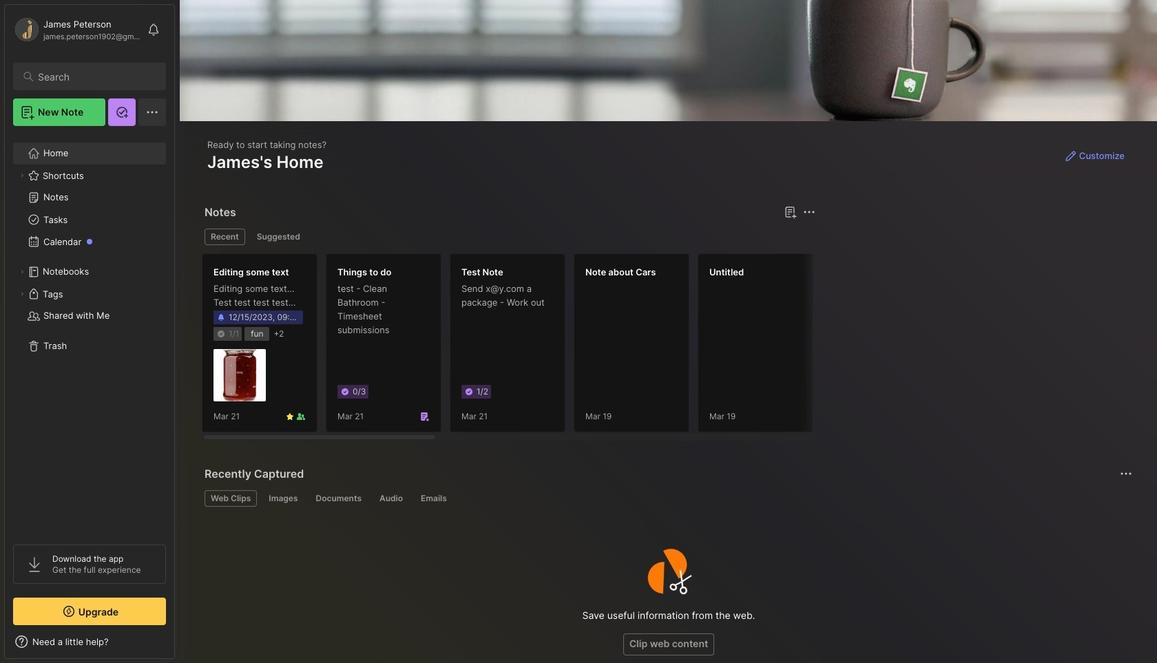 Task type: describe. For each thing, give the bounding box(es) containing it.
thumbnail image
[[214, 349, 266, 402]]

tree inside main element
[[5, 134, 174, 532]]

none search field inside main element
[[38, 68, 154, 85]]

2 tab list from the top
[[205, 490, 1130, 507]]

main element
[[0, 0, 179, 663]]

more actions image for right more actions field
[[1118, 466, 1134, 482]]

Search text field
[[38, 70, 154, 83]]



Task type: locate. For each thing, give the bounding box(es) containing it.
expand tags image
[[18, 290, 26, 298]]

click to collapse image
[[174, 638, 184, 654]]

More actions field
[[800, 202, 819, 222], [1116, 464, 1136, 483]]

None search field
[[38, 68, 154, 85]]

1 vertical spatial tab list
[[205, 490, 1130, 507]]

more actions image
[[801, 204, 818, 220], [1118, 466, 1134, 482]]

Account field
[[13, 16, 141, 43]]

1 vertical spatial more actions image
[[1118, 466, 1134, 482]]

tab list
[[205, 229, 813, 245], [205, 490, 1130, 507]]

expand notebooks image
[[18, 268, 26, 276]]

0 vertical spatial more actions field
[[800, 202, 819, 222]]

row group
[[202, 253, 1157, 441]]

0 vertical spatial more actions image
[[801, 204, 818, 220]]

1 horizontal spatial more actions image
[[1118, 466, 1134, 482]]

1 horizontal spatial more actions field
[[1116, 464, 1136, 483]]

1 vertical spatial more actions field
[[1116, 464, 1136, 483]]

1 tab list from the top
[[205, 229, 813, 245]]

tab
[[205, 229, 245, 245], [251, 229, 306, 245], [205, 490, 257, 507], [263, 490, 304, 507], [310, 490, 368, 507], [373, 490, 409, 507], [415, 490, 453, 507]]

more actions image for more actions field to the top
[[801, 204, 818, 220]]

tree
[[5, 134, 174, 532]]

WHAT'S NEW field
[[5, 631, 174, 653]]

0 horizontal spatial more actions field
[[800, 202, 819, 222]]

0 vertical spatial tab list
[[205, 229, 813, 245]]

0 horizontal spatial more actions image
[[801, 204, 818, 220]]



Task type: vqa. For each thing, say whether or not it's contained in the screenshot.
thumbnail
yes



